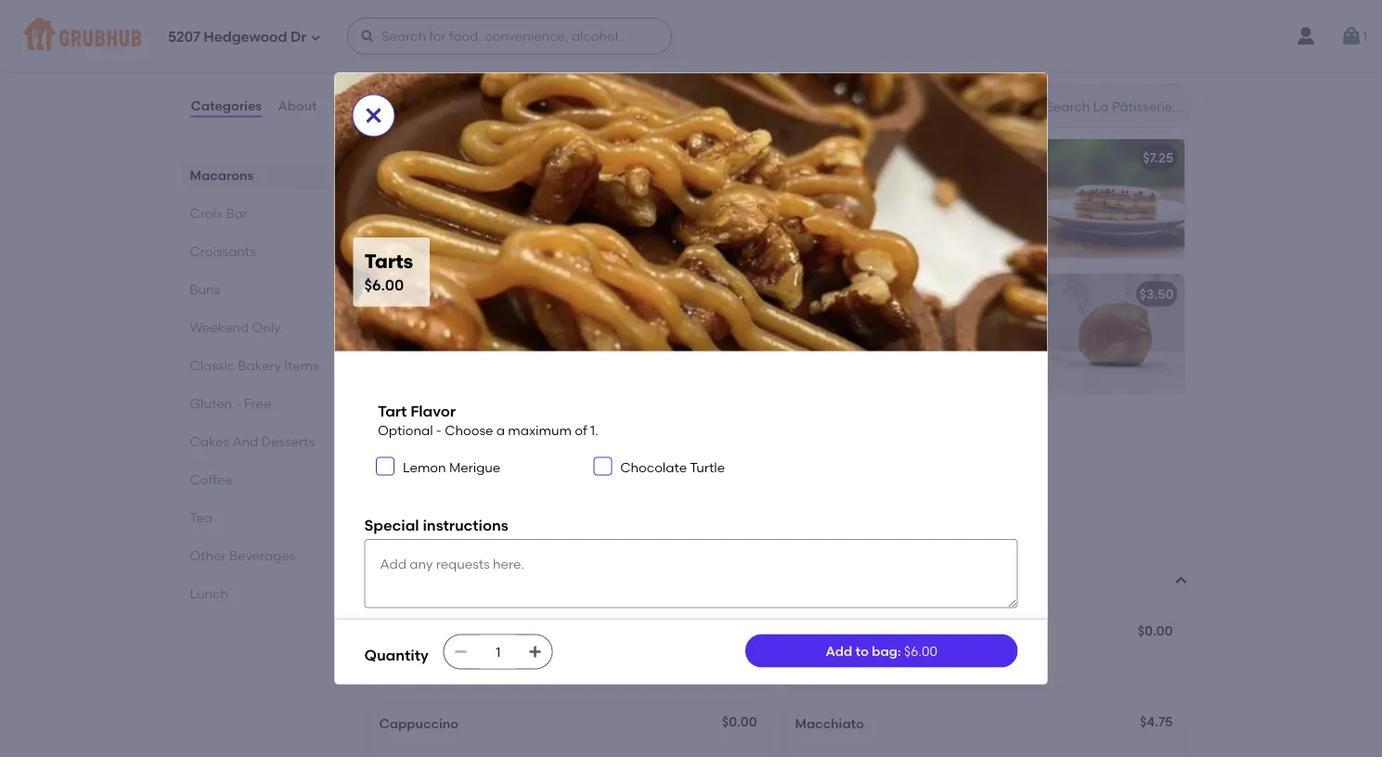 Task type: locate. For each thing, give the bounding box(es) containing it.
$0.00 up $4.75
[[1138, 623, 1173, 639]]

search icon image
[[1016, 95, 1038, 117]]

reviews
[[333, 98, 385, 114]]

1 horizontal spatial cakes
[[364, 94, 426, 117]]

1 vertical spatial desserts
[[261, 434, 315, 449]]

0 horizontal spatial and
[[482, 176, 507, 192]]

chocolate right the dark
[[412, 176, 479, 192]]

$0.00 for cappuccino
[[722, 714, 757, 730]]

coffee down special
[[364, 569, 431, 593]]

$0.00 left macchiato at bottom right
[[722, 714, 757, 730]]

a
[[496, 423, 505, 439]]

cakes and desserts tab
[[190, 432, 320, 451]]

turtle
[[690, 459, 725, 475]]

1 vertical spatial and
[[232, 434, 258, 449]]

cake
[[379, 423, 413, 439]]

$4.75
[[1140, 714, 1173, 730]]

and down 'puff'
[[840, 313, 865, 328]]

other
[[190, 548, 226, 564]]

cakes and desserts up coffee tab
[[190, 434, 315, 449]]

and left seasonal
[[482, 176, 507, 192]]

- down flavor on the bottom
[[436, 423, 442, 439]]

0 horizontal spatial cakes
[[190, 434, 229, 449]]

1 button
[[1340, 19, 1367, 53]]

cake slice image
[[630, 410, 769, 531]]

0 horizontal spatial svg image
[[454, 645, 469, 660]]

seasonal
[[510, 176, 568, 192]]

tea
[[190, 510, 213, 525]]

1 horizontal spatial desserts
[[476, 94, 560, 117]]

1 vertical spatial tarts
[[379, 286, 411, 302]]

cake slice
[[379, 423, 447, 439]]

0 horizontal spatial $6.00
[[364, 276, 404, 294]]

categories
[[191, 98, 262, 114]]

0 horizontal spatial coffee
[[190, 472, 233, 487]]

1 horizontal spatial chocolate
[[620, 459, 687, 475]]

buns tab
[[190, 279, 320, 299]]

and
[[431, 94, 471, 117], [232, 434, 258, 449]]

slice
[[416, 423, 447, 439]]

Special instructions text field
[[364, 539, 1018, 608]]

dr
[[291, 29, 306, 46]]

bag:
[[872, 643, 901, 659]]

tart
[[378, 402, 407, 420]]

desserts up seasonal
[[476, 94, 560, 117]]

and up dark chocolate and seasonal
[[431, 94, 471, 117]]

desserts
[[476, 94, 560, 117], [261, 434, 315, 449]]

of
[[575, 423, 587, 439]]

croissants
[[190, 243, 256, 259]]

cake slice button
[[368, 410, 769, 531]]

coffee up tea
[[190, 472, 233, 487]]

0 vertical spatial tarts
[[364, 250, 413, 273]]

coffee button
[[361, 568, 1192, 594]]

weekend only tab
[[190, 317, 320, 337]]

1 vertical spatial svg image
[[454, 645, 469, 660]]

bakery
[[238, 357, 281, 373]]

1 vertical spatial $0.00
[[722, 714, 757, 730]]

svg image
[[360, 29, 375, 44], [310, 32, 321, 43], [363, 104, 385, 127], [380, 461, 391, 472], [597, 461, 608, 472], [528, 645, 543, 660]]

eclairs image
[[630, 137, 769, 258]]

0 horizontal spatial $0.00
[[722, 714, 757, 730]]

scones image
[[630, 0, 769, 55]]

0 horizontal spatial cakes and desserts
[[190, 434, 315, 449]]

1 horizontal spatial and
[[431, 94, 471, 117]]

to
[[856, 643, 869, 659]]

optional
[[378, 423, 433, 439]]

$5.25
[[725, 150, 758, 166]]

cakes and desserts up dark chocolate and seasonal
[[364, 94, 560, 117]]

1 vertical spatial chocolate
[[620, 459, 687, 475]]

1 vertical spatial cakes
[[190, 434, 229, 449]]

chocolate
[[412, 176, 479, 192], [620, 459, 687, 475]]

desserts inside tab
[[261, 434, 315, 449]]

cakes and desserts
[[364, 94, 560, 117], [190, 434, 315, 449]]

coffee
[[190, 472, 233, 487], [364, 569, 431, 593]]

bar
[[226, 205, 248, 221]]

millefeuille
[[795, 150, 863, 166]]

1 horizontal spatial coffee
[[364, 569, 431, 593]]

0 horizontal spatial desserts
[[261, 434, 315, 449]]

cakes up eclairs
[[364, 94, 426, 117]]

1 horizontal spatial $6.00
[[724, 286, 758, 302]]

1 horizontal spatial $0.00
[[1138, 623, 1173, 639]]

millefeuille image
[[1046, 137, 1185, 258]]

tea tab
[[190, 508, 320, 527]]

0 vertical spatial cakes and desserts
[[364, 94, 560, 117]]

0 vertical spatial coffee
[[190, 472, 233, 487]]

$0.00
[[1138, 623, 1173, 639], [722, 714, 757, 730]]

- left free
[[235, 395, 241, 411]]

free
[[244, 395, 271, 411]]

0 vertical spatial cakes
[[364, 94, 426, 117]]

merigue
[[449, 459, 501, 475]]

gluten - free tab
[[190, 394, 320, 413]]

and inside cakes and desserts button
[[431, 94, 471, 117]]

1 horizontal spatial cakes and desserts
[[364, 94, 560, 117]]

0 vertical spatial and
[[482, 176, 507, 192]]

eclairs
[[379, 150, 422, 166]]

Input item quantity number field
[[478, 635, 519, 669]]

0 vertical spatial -
[[235, 395, 241, 411]]

0 vertical spatial $0.00
[[1138, 623, 1173, 639]]

1 horizontal spatial -
[[436, 423, 442, 439]]

1 vertical spatial cakes and desserts
[[190, 434, 315, 449]]

svg image
[[1340, 25, 1363, 47], [454, 645, 469, 660]]

and up coffee tab
[[232, 434, 258, 449]]

2 horizontal spatial $6.00
[[904, 643, 938, 659]]

1 horizontal spatial svg image
[[1340, 25, 1363, 47]]

cakes
[[364, 94, 426, 117], [190, 434, 229, 449]]

gluten - free
[[190, 395, 271, 411]]

tarts for tarts
[[379, 286, 411, 302]]

and
[[482, 176, 507, 192], [840, 313, 865, 328]]

buns
[[190, 281, 220, 297]]

0 vertical spatial and
[[431, 94, 471, 117]]

quantity
[[364, 647, 429, 665]]

0 vertical spatial desserts
[[476, 94, 560, 117]]

-
[[235, 395, 241, 411], [436, 423, 442, 439]]

0 vertical spatial svg image
[[1340, 25, 1363, 47]]

cakes down gluten
[[190, 434, 229, 449]]

classic bakery items tab
[[190, 356, 320, 375]]

1 vertical spatial coffee
[[364, 569, 431, 593]]

0 horizontal spatial -
[[235, 395, 241, 411]]

special instructions
[[364, 516, 508, 534]]

1 vertical spatial and
[[840, 313, 865, 328]]

1.
[[590, 423, 598, 439]]

1 vertical spatial -
[[436, 423, 442, 439]]

desserts down free
[[261, 434, 315, 449]]

chocolate left turtle
[[620, 459, 687, 475]]

tarts
[[364, 250, 413, 273], [379, 286, 411, 302]]

0 vertical spatial chocolate
[[412, 176, 479, 192]]

$6.00
[[364, 276, 404, 294], [724, 286, 758, 302], [904, 643, 938, 659]]

add
[[826, 643, 853, 659]]

tarts for tarts $6.00
[[364, 250, 413, 273]]

0 horizontal spatial and
[[232, 434, 258, 449]]



Task type: vqa. For each thing, say whether or not it's contained in the screenshot.
the leftmost $0.00
yes



Task type: describe. For each thing, give the bounding box(es) containing it.
tarts image
[[630, 274, 769, 395]]

add to bag: $6.00
[[826, 643, 938, 659]]

special
[[364, 516, 419, 534]]

croix bar
[[190, 205, 248, 221]]

other beverages tab
[[190, 546, 320, 565]]

reviews button
[[332, 72, 386, 139]]

maximum
[[508, 423, 572, 439]]

puff
[[842, 286, 868, 302]]

items
[[284, 357, 319, 373]]

$3.50
[[1140, 286, 1174, 302]]

croissants tab
[[190, 241, 320, 261]]

coffee inside tab
[[190, 472, 233, 487]]

cakes inside button
[[364, 94, 426, 117]]

categories button
[[190, 72, 263, 139]]

12oz only
[[379, 652, 434, 667]]

svg image inside 1 button
[[1340, 25, 1363, 47]]

desserts inside button
[[476, 94, 560, 117]]

$7.25
[[1143, 150, 1174, 166]]

$4.00
[[722, 623, 757, 639]]

flavor
[[410, 402, 456, 420]]

classic
[[190, 357, 235, 373]]

only
[[408, 652, 434, 667]]

cakes and desserts button
[[361, 93, 1192, 119]]

chocolate turtle
[[620, 459, 725, 475]]

weekend
[[190, 319, 249, 335]]

cakes inside tab
[[190, 434, 229, 449]]

tarts $6.00
[[364, 250, 413, 294]]

$6.00 inside tarts $6.00
[[364, 276, 404, 294]]

- inside tart flavor optional - choose a maximum of 1.
[[436, 423, 442, 439]]

latte
[[795, 625, 829, 641]]

macarons
[[190, 167, 254, 183]]

$0.00 for latte
[[1138, 623, 1173, 639]]

cakes and desserts inside cakes and desserts button
[[364, 94, 560, 117]]

salted
[[869, 313, 908, 328]]

- inside gluten - free tab
[[235, 395, 241, 411]]

caramel.
[[911, 313, 967, 328]]

0 horizontal spatial chocolate
[[412, 176, 479, 192]]

macarons tab
[[190, 165, 320, 185]]

cappuccino
[[379, 716, 459, 732]]

cream puff
[[795, 286, 868, 302]]

main navigation navigation
[[0, 0, 1382, 72]]

macchiato
[[795, 716, 864, 732]]

about
[[278, 98, 317, 114]]

and inside cakes and desserts tab
[[232, 434, 258, 449]]

lemon
[[403, 459, 446, 475]]

12oz
[[379, 652, 405, 667]]

lunch tab
[[190, 584, 320, 603]]

5207
[[168, 29, 200, 46]]

Search La Pâtisserie (Annie St) search field
[[1044, 97, 1186, 115]]

cakes and desserts inside cakes and desserts tab
[[190, 434, 315, 449]]

classic bakery items
[[190, 357, 319, 373]]

instructions
[[423, 516, 508, 534]]

lunch
[[190, 586, 228, 602]]

only
[[252, 319, 281, 335]]

about button
[[277, 72, 318, 139]]

dark chocolate and seasonal
[[379, 176, 568, 192]]

cream
[[795, 286, 839, 302]]

5207 hedgewood dr
[[168, 29, 306, 46]]

vanilla and salted caramel.
[[795, 313, 967, 328]]

cream puff image
[[1046, 274, 1185, 395]]

gluten
[[190, 395, 232, 411]]

lemon merigue
[[403, 459, 501, 475]]

coffee tab
[[190, 470, 320, 489]]

weekend only
[[190, 319, 281, 335]]

beverages
[[229, 548, 296, 564]]

vanilla
[[795, 313, 837, 328]]

1
[[1363, 28, 1367, 44]]

choose
[[445, 423, 493, 439]]

hedgewood
[[204, 29, 287, 46]]

croix bar tab
[[190, 203, 320, 223]]

other beverages
[[190, 548, 296, 564]]

dark
[[379, 176, 409, 192]]

tart flavor optional - choose a maximum of 1.
[[378, 402, 598, 439]]

coffee inside button
[[364, 569, 431, 593]]

croix
[[190, 205, 223, 221]]

1 horizontal spatial and
[[840, 313, 865, 328]]



